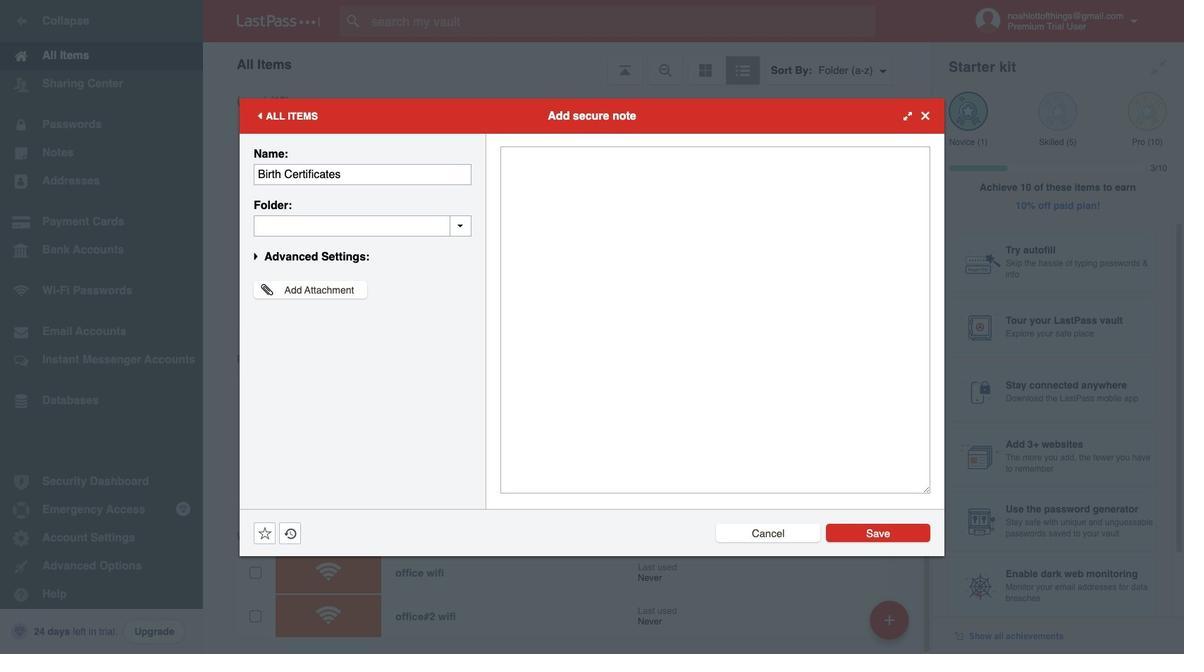 Task type: describe. For each thing, give the bounding box(es) containing it.
new item image
[[885, 616, 894, 626]]

main navigation navigation
[[0, 0, 203, 655]]

new item navigation
[[865, 597, 918, 655]]

lastpass image
[[237, 15, 320, 27]]

vault options navigation
[[203, 42, 932, 85]]

Search search field
[[340, 6, 903, 37]]



Task type: locate. For each thing, give the bounding box(es) containing it.
None text field
[[254, 215, 472, 236]]

search my vault text field
[[340, 6, 903, 37]]

None text field
[[500, 146, 930, 494], [254, 164, 472, 185], [500, 146, 930, 494], [254, 164, 472, 185]]

dialog
[[240, 98, 944, 556]]



Task type: vqa. For each thing, say whether or not it's contained in the screenshot.
the Vault options navigation at the top of page
yes



